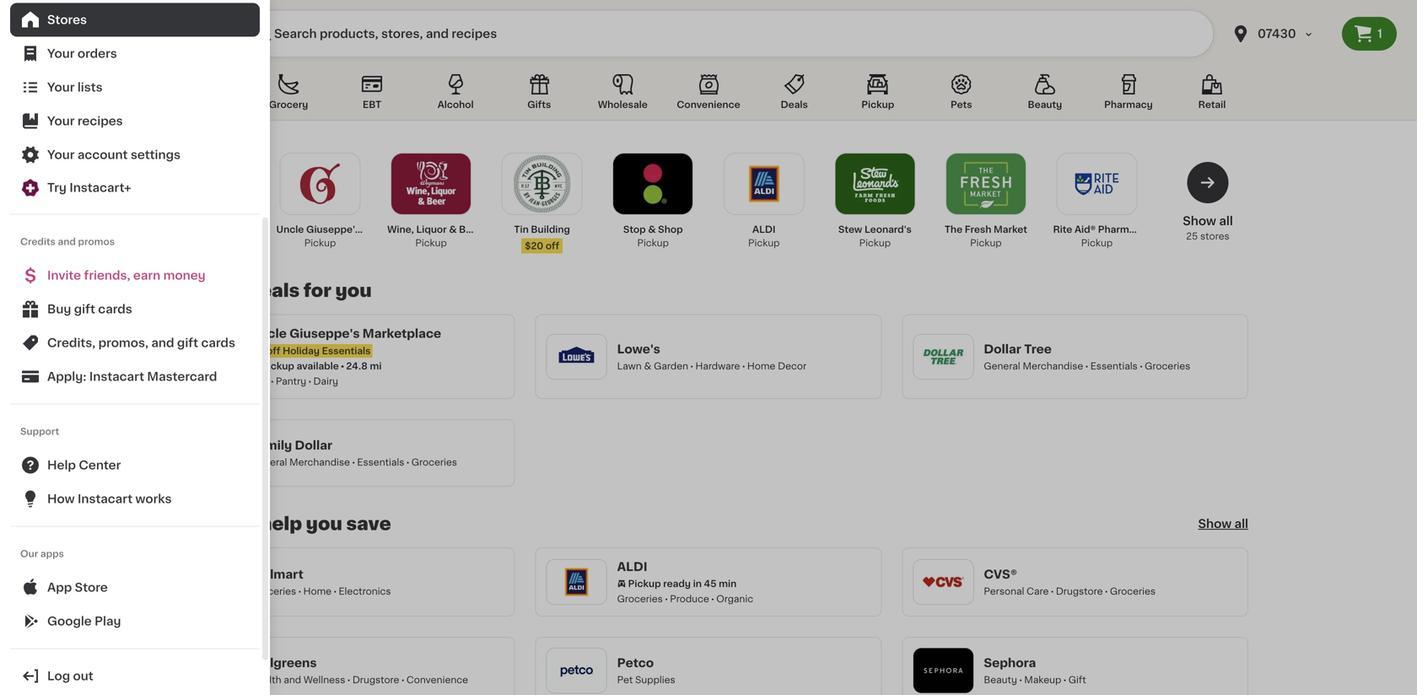Task type: locate. For each thing, give the bounding box(es) containing it.
1 vertical spatial cards
[[201, 337, 235, 349]]

0 vertical spatial convenience
[[677, 100, 741, 109]]

decor
[[778, 361, 807, 371]]

1 vertical spatial marketplace
[[363, 328, 442, 340]]

essentials inside uncle giuseppe's marketplace $5 off holiday essentials pickup available 24.8 mi deli pantry dairy
[[322, 346, 371, 356]]

pharmacy inside rite aid® pharmacy pickup
[[1099, 225, 1147, 234]]

walgreens
[[251, 657, 317, 669]]

1 vertical spatial stores
[[169, 515, 232, 533]]

instacart for apply:
[[89, 371, 144, 383]]

home down walmart
[[303, 587, 332, 596]]

show for show all 25 stores
[[1183, 215, 1217, 227]]

2 vertical spatial essentials
[[357, 458, 405, 467]]

1 marketplace from the top
[[363, 225, 423, 234]]

$5
[[252, 346, 265, 356]]

0 vertical spatial holiday
[[169, 282, 244, 300]]

grocery
[[269, 100, 308, 109]]

1 button
[[1343, 17, 1398, 51]]

deals
[[248, 282, 300, 300]]

1 vertical spatial giuseppe's
[[290, 328, 360, 340]]

pet
[[618, 676, 633, 685]]

1 vertical spatial beauty
[[984, 676, 1018, 685]]

friends,
[[84, 270, 130, 281]]

stew
[[839, 225, 863, 234]]

1 vertical spatial general
[[251, 458, 287, 467]]

0 vertical spatial drugstore
[[1057, 587, 1104, 596]]

off inside uncle giuseppe's marketplace $5 off holiday essentials pickup available 24.8 mi deli pantry dairy
[[267, 346, 281, 356]]

giuseppe's
[[306, 225, 360, 234], [290, 328, 360, 340]]

gift
[[74, 303, 95, 315], [177, 337, 198, 349]]

essentials inside dollar tree general merchandise essentials groceries
[[1091, 361, 1138, 371]]

holiday
[[169, 282, 244, 300], [283, 346, 320, 356]]

0 horizontal spatial merchandise
[[290, 458, 350, 467]]

1 vertical spatial show
[[1199, 518, 1232, 530]]

0 vertical spatial off
[[546, 241, 560, 251]]

family dollar general merchandise essentials groceries
[[251, 440, 457, 467]]

0 horizontal spatial stores
[[47, 14, 87, 26]]

holiday down the money
[[169, 282, 244, 300]]

petco pet supplies
[[618, 657, 676, 685]]

help center
[[47, 460, 121, 471]]

gift right buy
[[74, 303, 95, 315]]

1 vertical spatial holiday
[[283, 346, 320, 356]]

groceries inside dollar tree general merchandise essentials groceries
[[1145, 361, 1191, 371]]

1 horizontal spatial off
[[546, 241, 560, 251]]

deli
[[251, 377, 269, 386]]

uncle inside uncle giuseppe's marketplace $5 off holiday essentials pickup available 24.8 mi deli pantry dairy
[[251, 328, 287, 340]]

aldi
[[753, 225, 776, 234], [618, 561, 648, 573]]

$20
[[525, 241, 544, 251]]

0 vertical spatial dollar
[[984, 343, 1022, 355]]

0 horizontal spatial all
[[1220, 215, 1234, 227]]

cards down "friends,"
[[98, 303, 132, 315]]

pickup inside stop & shop pickup
[[638, 238, 669, 248]]

and down 'walgreens'
[[284, 676, 301, 685]]

show
[[1183, 215, 1217, 227], [1199, 518, 1232, 530]]

merchandise down tree
[[1023, 361, 1084, 371]]

shop
[[658, 225, 683, 234]]

1 horizontal spatial holiday
[[283, 346, 320, 356]]

drugstore right care
[[1057, 587, 1104, 596]]

lowe's
[[618, 343, 661, 355]]

stores link
[[10, 3, 260, 37]]

giuseppe's inside uncle giuseppe's marketplace pickup
[[306, 225, 360, 234]]

and right credits
[[58, 237, 76, 246]]

stop
[[624, 225, 646, 234]]

giuseppe's up for
[[306, 225, 360, 234]]

log out
[[47, 671, 93, 682]]

apply: instacart mastercard button
[[10, 360, 260, 394]]

aldi for aldi
[[618, 561, 648, 573]]

groceries inside cvs® personal care drugstore groceries
[[1111, 587, 1156, 596]]

stores inside welcome dialog
[[47, 14, 87, 26]]

tree
[[1025, 343, 1052, 355]]

& right stop in the left of the page
[[648, 225, 656, 234]]

0 vertical spatial merchandise
[[1023, 361, 1084, 371]]

walmart
[[251, 569, 304, 581]]

your up try
[[47, 149, 75, 161]]

stores
[[47, 14, 87, 26], [169, 515, 232, 533]]

merchandise down the family
[[290, 458, 350, 467]]

show inside show all 25 stores
[[1183, 215, 1217, 227]]

stores inside tab panel
[[169, 515, 232, 533]]

drugstore right wellness
[[353, 676, 400, 685]]

show all
[[1199, 518, 1249, 530]]

groceries
[[1145, 361, 1191, 371], [412, 458, 457, 467], [251, 587, 296, 596], [1111, 587, 1156, 596], [618, 595, 663, 604]]

1 vertical spatial &
[[644, 361, 652, 371]]

stores
[[1201, 232, 1230, 241]]

instacart for how
[[78, 493, 133, 505]]

pharmacy left retail
[[1105, 100, 1154, 109]]

all inside show all 25 stores
[[1220, 215, 1234, 227]]

promos
[[78, 237, 115, 246]]

1 vertical spatial home
[[303, 587, 332, 596]]

1 vertical spatial convenience
[[407, 676, 468, 685]]

marketplace inside uncle giuseppe's marketplace pickup
[[363, 225, 423, 234]]

to
[[236, 515, 256, 533]]

instacart inside button
[[89, 371, 144, 383]]

uncle inside uncle giuseppe's marketplace pickup
[[276, 225, 304, 234]]

off right $5
[[267, 346, 281, 356]]

2 your from the top
[[47, 81, 75, 93]]

aldi inside aldi pickup
[[753, 225, 776, 234]]

0 horizontal spatial general
[[251, 458, 287, 467]]

merchandise
[[1023, 361, 1084, 371], [290, 458, 350, 467]]

1 vertical spatial dollar
[[295, 440, 333, 452]]

pickup inside uncle giuseppe's marketplace $5 off holiday essentials pickup available 24.8 mi deli pantry dairy
[[262, 362, 294, 371]]

your for your lists
[[47, 81, 75, 93]]

1 horizontal spatial beauty
[[1028, 100, 1063, 109]]

family
[[251, 440, 292, 452]]

holiday up available
[[283, 346, 320, 356]]

0 horizontal spatial dollar
[[295, 440, 333, 452]]

stores left to
[[169, 515, 232, 533]]

your left lists
[[47, 81, 75, 93]]

0 horizontal spatial convenience
[[407, 676, 468, 685]]

25
[[1187, 232, 1199, 241]]

all
[[1220, 215, 1234, 227], [1235, 518, 1249, 530]]

general for family dollar
[[251, 458, 287, 467]]

cards left $5
[[201, 337, 235, 349]]

0 vertical spatial uncle
[[276, 225, 304, 234]]

merchandise inside dollar tree general merchandise essentials groceries
[[1023, 361, 1084, 371]]

0 vertical spatial pharmacy
[[1105, 100, 1154, 109]]

alcohol button
[[420, 71, 492, 120]]

uncle up $5
[[251, 328, 287, 340]]

1 vertical spatial uncle
[[251, 328, 287, 340]]

0 vertical spatial instacart
[[89, 371, 144, 383]]

buy gift cards
[[47, 303, 132, 315]]

0 horizontal spatial aldi
[[618, 561, 648, 573]]

retail button
[[1177, 71, 1249, 120]]

0 vertical spatial giuseppe's
[[306, 225, 360, 234]]

uncle
[[276, 225, 304, 234], [251, 328, 287, 340]]

earn
[[133, 270, 161, 281]]

1 horizontal spatial drugstore
[[1057, 587, 1104, 596]]

marketplace inside uncle giuseppe's marketplace $5 off holiday essentials pickup available 24.8 mi deli pantry dairy
[[363, 328, 442, 340]]

2 marketplace from the top
[[363, 328, 442, 340]]

pharmacy right aid®
[[1099, 225, 1147, 234]]

drugstore inside walgreens health and wellness drugstore convenience
[[353, 676, 400, 685]]

1 vertical spatial all
[[1235, 518, 1249, 530]]

merchandise inside family dollar general merchandise essentials groceries
[[290, 458, 350, 467]]

0 horizontal spatial drugstore
[[353, 676, 400, 685]]

1 vertical spatial instacart
[[78, 493, 133, 505]]

off down building
[[546, 241, 560, 251]]

1 vertical spatial aldi
[[618, 561, 648, 573]]

you right for
[[336, 282, 372, 300]]

1 horizontal spatial convenience
[[677, 100, 741, 109]]

tab panel containing holiday deals for you
[[160, 147, 1258, 695]]

your recipes link
[[10, 104, 260, 138]]

0 horizontal spatial cards
[[98, 303, 132, 315]]

uncle giuseppe's marketplace pickup
[[276, 225, 423, 248]]

our apps element
[[10, 571, 260, 638]]

and inside walgreens health and wellness drugstore convenience
[[284, 676, 301, 685]]

home left decor
[[748, 361, 776, 371]]

our
[[20, 549, 38, 559]]

0 vertical spatial beauty
[[1028, 100, 1063, 109]]

gift up mastercard
[[177, 337, 198, 349]]

credits
[[20, 237, 56, 246]]

our apps
[[20, 549, 64, 559]]

1 vertical spatial you
[[306, 515, 343, 533]]

4 your from the top
[[47, 149, 75, 161]]

wholesale
[[598, 100, 648, 109]]

tin
[[514, 225, 529, 234]]

beauty down sephora
[[984, 676, 1018, 685]]

0 horizontal spatial gift
[[74, 303, 95, 315]]

the fresh market pickup
[[945, 225, 1028, 248]]

instacart inside support element
[[78, 493, 133, 505]]

tab panel
[[160, 147, 1258, 695]]

drugstore
[[1057, 587, 1104, 596], [353, 676, 400, 685]]

settings
[[131, 149, 181, 161]]

uncle up the deals
[[276, 225, 304, 234]]

you right 'help'
[[306, 515, 343, 533]]

1 vertical spatial merchandise
[[290, 458, 350, 467]]

invite friends, earn money link
[[10, 259, 260, 292]]

1 horizontal spatial and
[[151, 337, 174, 349]]

1
[[1378, 28, 1383, 40]]

stores to help you save
[[169, 515, 391, 533]]

drugstore inside cvs® personal care drugstore groceries
[[1057, 587, 1104, 596]]

you
[[336, 282, 372, 300], [306, 515, 343, 533]]

instacart image
[[57, 24, 159, 44]]

1 vertical spatial gift
[[177, 337, 198, 349]]

2 vertical spatial and
[[284, 676, 301, 685]]

beauty
[[1028, 100, 1063, 109], [984, 676, 1018, 685]]

1 horizontal spatial cards
[[201, 337, 235, 349]]

0 horizontal spatial and
[[58, 237, 76, 246]]

1 horizontal spatial aldi
[[753, 225, 776, 234]]

giuseppe's up available
[[290, 328, 360, 340]]

1 horizontal spatial all
[[1235, 518, 1249, 530]]

essentials for family dollar
[[357, 458, 405, 467]]

credits, promos, and gift cards
[[47, 337, 235, 349]]

ebt
[[363, 100, 382, 109]]

and up mastercard
[[151, 337, 174, 349]]

dollar inside family dollar general merchandise essentials groceries
[[295, 440, 333, 452]]

all inside popup button
[[1235, 518, 1249, 530]]

produce
[[670, 595, 710, 604]]

1 horizontal spatial general
[[984, 361, 1021, 371]]

0 vertical spatial all
[[1220, 215, 1234, 227]]

& inside stop & shop pickup
[[648, 225, 656, 234]]

1 your from the top
[[47, 48, 75, 60]]

home inside lowe's lawn & garden hardware home decor
[[748, 361, 776, 371]]

instacart down center
[[78, 493, 133, 505]]

off inside tin building $20 off
[[546, 241, 560, 251]]

stores up the your orders
[[47, 14, 87, 26]]

& right the lawn
[[644, 361, 652, 371]]

instacart
[[89, 371, 144, 383], [78, 493, 133, 505]]

your for your orders
[[47, 48, 75, 60]]

dollar right the family
[[295, 440, 333, 452]]

instacart down promos,
[[89, 371, 144, 383]]

1 vertical spatial drugstore
[[353, 676, 400, 685]]

0 vertical spatial stores
[[47, 14, 87, 26]]

groceries inside walmart groceries home electronics
[[251, 587, 296, 596]]

how instacart works link
[[10, 482, 260, 516]]

show inside popup button
[[1199, 518, 1232, 530]]

money
[[163, 270, 206, 281]]

0 vertical spatial home
[[748, 361, 776, 371]]

merchandise for family dollar
[[290, 458, 350, 467]]

0 vertical spatial marketplace
[[363, 225, 423, 234]]

essentials inside family dollar general merchandise essentials groceries
[[357, 458, 405, 467]]

your left the orders on the left of page
[[47, 48, 75, 60]]

3 your from the top
[[47, 115, 75, 127]]

1 vertical spatial and
[[151, 337, 174, 349]]

1 horizontal spatial stores
[[169, 515, 232, 533]]

min
[[719, 579, 737, 589]]

0 horizontal spatial home
[[303, 587, 332, 596]]

marketplace for uncle giuseppe's marketplace $5 off holiday essentials pickup available 24.8 mi deli pantry dairy
[[363, 328, 442, 340]]

cards
[[98, 303, 132, 315], [201, 337, 235, 349]]

help center link
[[10, 449, 260, 482]]

0 vertical spatial show
[[1183, 215, 1217, 227]]

1 horizontal spatial home
[[748, 361, 776, 371]]

and for walgreens health and wellness drugstore convenience
[[284, 676, 301, 685]]

0 vertical spatial cards
[[98, 303, 132, 315]]

giuseppe's for uncle giuseppe's marketplace pickup
[[306, 225, 360, 234]]

your down your lists
[[47, 115, 75, 127]]

buy
[[47, 303, 71, 315]]

0 vertical spatial &
[[648, 225, 656, 234]]

general inside dollar tree general merchandise essentials groceries
[[984, 361, 1021, 371]]

and for credits, promos, and gift cards
[[151, 337, 174, 349]]

0 vertical spatial general
[[984, 361, 1021, 371]]

0 horizontal spatial beauty
[[984, 676, 1018, 685]]

your orders link
[[10, 37, 260, 70]]

0 horizontal spatial holiday
[[169, 282, 244, 300]]

walgreens health and wellness drugstore convenience
[[251, 657, 468, 685]]

your account settings
[[47, 149, 181, 161]]

stew leonard's pickup
[[839, 225, 912, 248]]

beauty right pets on the top right of page
[[1028, 100, 1063, 109]]

1 vertical spatial essentials
[[1091, 361, 1138, 371]]

0 vertical spatial aldi
[[753, 225, 776, 234]]

0 vertical spatial you
[[336, 282, 372, 300]]

supplies
[[636, 676, 676, 685]]

giuseppe's inside uncle giuseppe's marketplace $5 off holiday essentials pickup available 24.8 mi deli pantry dairy
[[290, 328, 360, 340]]

cards inside 'credits, promos, and gift cards' link
[[201, 337, 235, 349]]

2 horizontal spatial and
[[284, 676, 301, 685]]

aldi for aldi pickup
[[753, 225, 776, 234]]

off
[[546, 241, 560, 251], [267, 346, 281, 356]]

1 vertical spatial pharmacy
[[1099, 225, 1147, 234]]

home inside walmart groceries home electronics
[[303, 587, 332, 596]]

0 horizontal spatial off
[[267, 346, 281, 356]]

1 horizontal spatial merchandise
[[1023, 361, 1084, 371]]

1 horizontal spatial dollar
[[984, 343, 1022, 355]]

walmart groceries home electronics
[[251, 569, 391, 596]]

dollar left tree
[[984, 343, 1022, 355]]

merchandise for dollar tree
[[1023, 361, 1084, 371]]

0 vertical spatial essentials
[[322, 346, 371, 356]]

1 vertical spatial off
[[267, 346, 281, 356]]

you for for
[[336, 282, 372, 300]]

lawn
[[618, 361, 642, 371]]

45
[[704, 579, 717, 589]]

general inside family dollar general merchandise essentials groceries
[[251, 458, 287, 467]]

in
[[693, 579, 702, 589]]

the
[[945, 225, 963, 234]]

petco
[[618, 657, 654, 669]]



Task type: vqa. For each thing, say whether or not it's contained in the screenshot.
"Buy"
yes



Task type: describe. For each thing, give the bounding box(es) containing it.
holiday inside uncle giuseppe's marketplace $5 off holiday essentials pickup available 24.8 mi deli pantry dairy
[[283, 346, 320, 356]]

dairy
[[314, 377, 338, 386]]

beauty inside button
[[1028, 100, 1063, 109]]

leonard's
[[865, 225, 912, 234]]

care
[[1027, 587, 1049, 596]]

credits,
[[47, 337, 96, 349]]

for
[[304, 282, 332, 300]]

pharmacy inside button
[[1105, 100, 1154, 109]]

cvs® personal care drugstore groceries
[[984, 569, 1156, 596]]

show all button
[[1199, 516, 1249, 533]]

retail
[[1199, 100, 1227, 109]]

pets
[[951, 100, 973, 109]]

all for show all 25 stores
[[1220, 215, 1234, 227]]

pickup inside stew leonard's pickup
[[860, 238, 891, 248]]

convenience inside 'button'
[[677, 100, 741, 109]]

works
[[136, 493, 172, 505]]

organic
[[717, 595, 754, 604]]

deals
[[781, 100, 808, 109]]

try
[[47, 182, 67, 194]]

health
[[251, 676, 281, 685]]

try instacart+ link
[[10, 172, 260, 204]]

app
[[47, 582, 72, 594]]

stores for stores to help you save
[[169, 515, 232, 533]]

credits and promos element
[[10, 259, 260, 394]]

try instacart+
[[47, 182, 131, 194]]

mi
[[370, 362, 382, 371]]

marketplace for uncle giuseppe's marketplace pickup
[[363, 225, 423, 234]]

market
[[994, 225, 1028, 234]]

fresh
[[965, 225, 992, 234]]

uncle giuseppe's marketplace $5 off holiday essentials pickup available 24.8 mi deli pantry dairy
[[251, 328, 442, 386]]

giuseppe's for uncle giuseppe's marketplace $5 off holiday essentials pickup available 24.8 mi deli pantry dairy
[[290, 328, 360, 340]]

pets button
[[926, 71, 998, 120]]

instacart+
[[69, 182, 131, 194]]

dollar tree general merchandise essentials groceries
[[984, 343, 1191, 371]]

wellness
[[304, 676, 346, 685]]

alcohol
[[438, 100, 474, 109]]

available
[[297, 362, 339, 371]]

pickup inside rite aid® pharmacy pickup
[[1082, 238, 1113, 248]]

lists
[[78, 81, 103, 93]]

google play
[[47, 616, 121, 628]]

wholesale button
[[587, 71, 659, 120]]

apply:
[[47, 371, 86, 383]]

you for help
[[306, 515, 343, 533]]

mastercard
[[147, 371, 217, 383]]

general for dollar tree
[[984, 361, 1021, 371]]

your account settings link
[[10, 138, 260, 172]]

show all 25 stores
[[1183, 215, 1234, 241]]

groceries inside family dollar general merchandise essentials groceries
[[412, 458, 457, 467]]

lowe's lawn & garden hardware home decor
[[618, 343, 807, 371]]

groceries produce organic
[[618, 595, 754, 604]]

account
[[78, 149, 128, 161]]

apply: instacart mastercard
[[47, 371, 217, 383]]

makeup
[[1025, 676, 1062, 685]]

1 horizontal spatial gift
[[177, 337, 198, 349]]

grocery button
[[252, 71, 325, 120]]

uncle for uncle giuseppe's marketplace pickup
[[276, 225, 304, 234]]

show for show all
[[1199, 518, 1232, 530]]

help
[[260, 515, 302, 533]]

pickup inside button
[[862, 100, 895, 109]]

your for your account settings
[[47, 149, 75, 161]]

hardware
[[696, 361, 741, 371]]

& inside lowe's lawn & garden hardware home decor
[[644, 361, 652, 371]]

help
[[47, 460, 76, 471]]

rite
[[1054, 225, 1073, 234]]

center
[[79, 460, 121, 471]]

personal
[[984, 587, 1025, 596]]

cards inside buy gift cards link
[[98, 303, 132, 315]]

invite friends, earn money
[[47, 270, 206, 281]]

google play link
[[10, 605, 260, 638]]

beauty inside "sephora beauty makeup gift"
[[984, 676, 1018, 685]]

save
[[346, 515, 391, 533]]

all for show all
[[1235, 518, 1249, 530]]

log
[[47, 671, 70, 682]]

stop & shop pickup
[[624, 225, 683, 248]]

sephora beauty makeup gift
[[984, 657, 1087, 685]]

dollar inside dollar tree general merchandise essentials groceries
[[984, 343, 1022, 355]]

pharmacy button
[[1093, 71, 1166, 120]]

log out link
[[10, 660, 260, 693]]

out
[[73, 671, 93, 682]]

gifts
[[528, 100, 551, 109]]

aid®
[[1075, 225, 1096, 234]]

ready
[[664, 579, 691, 589]]

shop categories tab list
[[169, 71, 1249, 120]]

support element
[[10, 449, 260, 516]]

24.8
[[346, 362, 368, 371]]

stores for stores
[[47, 14, 87, 26]]

try instacart+ image
[[20, 178, 41, 198]]

welcome dialog
[[0, 0, 270, 695]]

how
[[47, 493, 75, 505]]

cvs®
[[984, 569, 1018, 581]]

uncle for uncle giuseppe's marketplace $5 off holiday essentials pickup available 24.8 mi deli pantry dairy
[[251, 328, 287, 340]]

pickup inside the fresh market pickup
[[971, 238, 1002, 248]]

your for your recipes
[[47, 115, 75, 127]]

deals button
[[758, 71, 831, 120]]

beauty button
[[1009, 71, 1082, 120]]

0 vertical spatial and
[[58, 237, 76, 246]]

holiday deals for you
[[169, 282, 372, 300]]

pickup button
[[842, 71, 915, 120]]

promos,
[[98, 337, 148, 349]]

credits, promos, and gift cards link
[[10, 326, 260, 360]]

convenience inside walgreens health and wellness drugstore convenience
[[407, 676, 468, 685]]

credits and promos
[[20, 237, 115, 246]]

play
[[95, 616, 121, 628]]

essentials for dollar tree
[[1091, 361, 1138, 371]]

pickup inside uncle giuseppe's marketplace pickup
[[305, 238, 336, 248]]

store
[[75, 582, 108, 594]]

0 vertical spatial gift
[[74, 303, 95, 315]]



